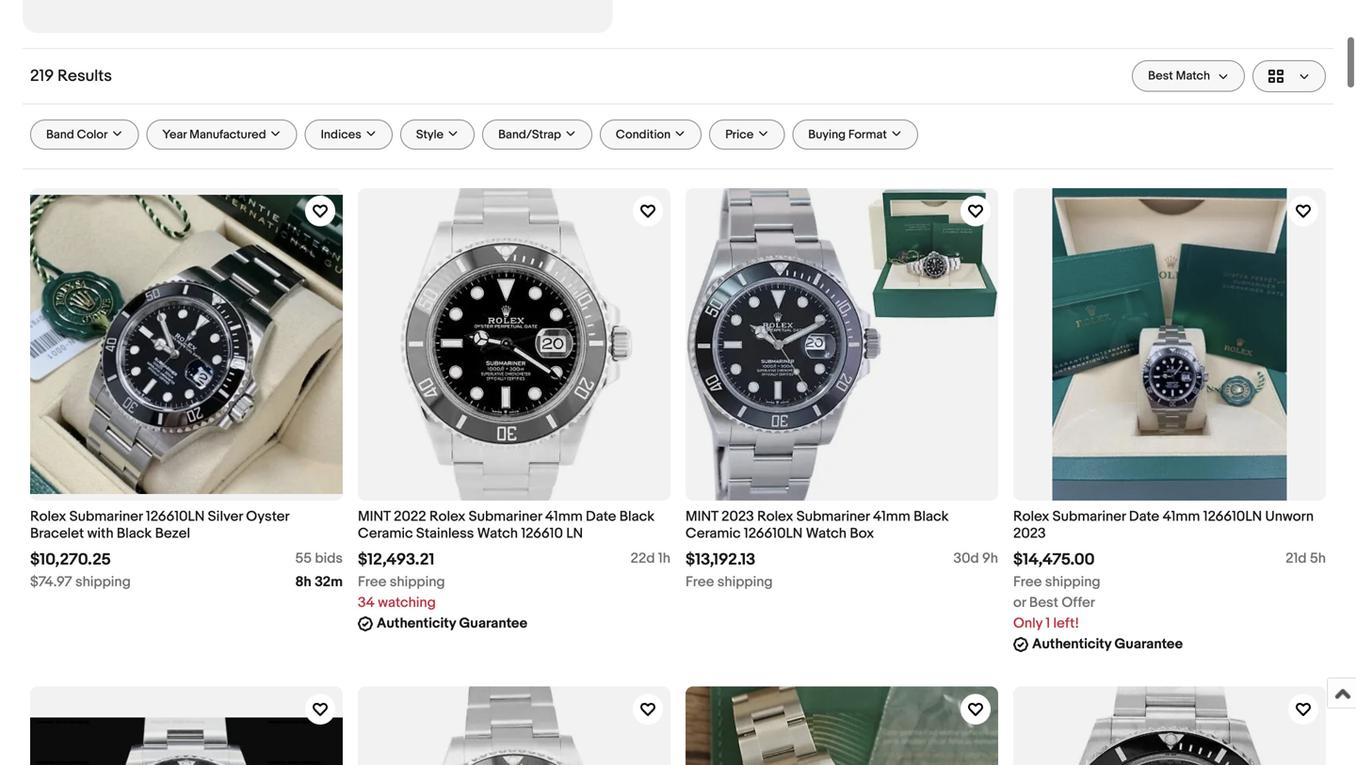 Task type: locate. For each thing, give the bounding box(es) containing it.
rolex up the $14,475.00
[[1014, 509, 1050, 526]]

submariner up the $14,475.00
[[1053, 509, 1126, 526]]

rolex submariner 126610ln silver oyster bracelet with black bezel link
[[30, 509, 343, 543]]

2023 up the $13,192.13
[[722, 509, 754, 526]]

41mm inside 'mint 2023 rolex submariner 41mm black ceramic 126610ln watch box'
[[873, 509, 911, 526]]

0 horizontal spatial free
[[358, 574, 387, 591]]

shipping inside the $13,192.13 free shipping
[[718, 574, 773, 591]]

best left match
[[1148, 69, 1173, 83]]

1 horizontal spatial authenticity
[[1032, 636, 1112, 653]]

mint 2023 rolex submariner 41mm black ceramic 126610ln watch box
[[686, 509, 949, 543]]

126610ln up the $13,192.13 free shipping at the bottom right of the page
[[744, 526, 803, 543]]

1 horizontal spatial 126610ln
[[744, 526, 803, 543]]

view: gallery view image
[[1269, 69, 1310, 84]]

rolex submariner date 41mm 126610ln unworn 2023
[[1014, 509, 1314, 543]]

2 41mm from the left
[[873, 509, 911, 526]]

2 watch from the left
[[806, 526, 847, 543]]

126610ln
[[146, 509, 205, 526], [1204, 509, 1262, 526], [744, 526, 803, 543]]

1 submariner from the left
[[69, 509, 143, 526]]

$14,475.00 free shipping or best offer only 1 left! authenticity guarantee
[[1014, 550, 1183, 653]]

1 mint from the left
[[358, 509, 391, 526]]

ceramic up '$12,493.21'
[[358, 526, 413, 543]]

or
[[1014, 595, 1026, 612]]

shipping down $10,270.25
[[75, 574, 131, 591]]

126610ln up bezel
[[146, 509, 205, 526]]

best match button
[[1132, 60, 1245, 92]]

1 horizontal spatial free
[[686, 574, 714, 591]]

free up 34
[[358, 574, 387, 591]]

rolex inside rolex submariner 126610ln silver oyster bracelet with black bezel
[[30, 509, 66, 526]]

126610ln inside 'mint 2023 rolex submariner 41mm black ceramic 126610ln watch box'
[[744, 526, 803, 543]]

ceramic
[[358, 526, 413, 543], [686, 526, 741, 543]]

2 ceramic from the left
[[686, 526, 741, 543]]

2023 inside the 'rolex submariner date 41mm 126610ln unworn 2023'
[[1014, 526, 1046, 543]]

1 vertical spatial authenticity
[[1032, 636, 1112, 653]]

3 free from the left
[[1014, 574, 1042, 591]]

rolex submariner 126610ln silver oyster bracelet with black bezel image
[[30, 188, 343, 501]]

5h
[[1310, 550, 1326, 567]]

0 vertical spatial authenticity
[[377, 615, 456, 632]]

2 free from the left
[[686, 574, 714, 591]]

22d
[[631, 550, 655, 567]]

$13,192.13
[[686, 550, 756, 570]]

date inside the 'rolex submariner date 41mm 126610ln unworn 2023'
[[1129, 509, 1160, 526]]

0 horizontal spatial date
[[586, 509, 616, 526]]

4 rolex from the left
[[1014, 509, 1050, 526]]

30d
[[954, 550, 979, 567]]

1 date from the left
[[586, 509, 616, 526]]

$12,493.21 free shipping 34 watching authenticity guarantee
[[358, 550, 528, 632]]

submariner up 126610
[[469, 509, 542, 526]]

3 submariner from the left
[[797, 509, 870, 526]]

41mm inside the 'rolex submariner date 41mm 126610ln unworn 2023'
[[1163, 509, 1200, 526]]

with
[[87, 526, 114, 543]]

shipping up offer
[[1045, 574, 1101, 591]]

submariner up box
[[797, 509, 870, 526]]

shipping down the $13,192.13
[[718, 574, 773, 591]]

shipping inside $10,270.25 $74.97 shipping
[[75, 574, 131, 591]]

2 shipping from the left
[[390, 574, 445, 591]]

1 ceramic from the left
[[358, 526, 413, 543]]

2023
[[722, 509, 754, 526], [1014, 526, 1046, 543]]

$10,270.25
[[30, 550, 111, 570]]

watch left box
[[806, 526, 847, 543]]

match
[[1176, 69, 1210, 83]]

authenticity down "left!"
[[1032, 636, 1112, 653]]

1 horizontal spatial best
[[1148, 69, 1173, 83]]

shipping for $13,192.13
[[718, 574, 773, 591]]

0 horizontal spatial watch
[[477, 526, 518, 543]]

mint inside mint 2022 rolex submariner 41mm date black ceramic stainless watch 126610 ln
[[358, 509, 391, 526]]

authenticity down watching
[[377, 615, 456, 632]]

1 horizontal spatial mint
[[686, 509, 718, 526]]

rolex submariner date 41mm 126610ln unworn 2023 image
[[1014, 188, 1326, 501]]

2 rolex from the left
[[430, 509, 466, 526]]

submariner up "with"
[[69, 509, 143, 526]]

41mm for $12,493.21
[[545, 509, 583, 526]]

41mm for $13,192.13
[[873, 509, 911, 526]]

1 rolex from the left
[[30, 509, 66, 526]]

41mm
[[545, 509, 583, 526], [873, 509, 911, 526], [1163, 509, 1200, 526]]

1 horizontal spatial black
[[620, 509, 655, 526]]

0 horizontal spatial 126610ln
[[146, 509, 205, 526]]

1 vertical spatial guarantee
[[1115, 636, 1183, 653]]

2 horizontal spatial 41mm
[[1163, 509, 1200, 526]]

2 horizontal spatial 126610ln
[[1204, 509, 1262, 526]]

0 horizontal spatial black
[[117, 526, 152, 543]]

0 horizontal spatial best
[[1029, 595, 1059, 612]]

2 horizontal spatial black
[[914, 509, 949, 526]]

$14,475.00
[[1014, 550, 1095, 570]]

shipping inside $12,493.21 free shipping 34 watching authenticity guarantee
[[390, 574, 445, 591]]

1 horizontal spatial 41mm
[[873, 509, 911, 526]]

bids
[[315, 550, 343, 567]]

submariner inside rolex submariner 126610ln silver oyster bracelet with black bezel
[[69, 509, 143, 526]]

$74.97
[[30, 574, 72, 591]]

0 horizontal spatial 2023
[[722, 509, 754, 526]]

21d
[[1286, 550, 1307, 567]]

ln
[[566, 526, 583, 543]]

0 vertical spatial guarantee
[[459, 615, 528, 632]]

1 horizontal spatial 2023
[[1014, 526, 1046, 543]]

41mm inside mint 2022 rolex submariner 41mm date black ceramic stainless watch 126610 ln
[[545, 509, 583, 526]]

3 rolex from the left
[[757, 509, 793, 526]]

rolex up stainless
[[430, 509, 466, 526]]

guarantee
[[459, 615, 528, 632], [1115, 636, 1183, 653]]

black inside mint 2022 rolex submariner 41mm date black ceramic stainless watch 126610 ln
[[620, 509, 655, 526]]

submariner
[[69, 509, 143, 526], [469, 509, 542, 526], [797, 509, 870, 526], [1053, 509, 1126, 526]]

authenticity
[[377, 615, 456, 632], [1032, 636, 1112, 653]]

3 shipping from the left
[[718, 574, 773, 591]]

22d 1h
[[631, 550, 671, 567]]

rolex
[[30, 509, 66, 526], [430, 509, 466, 526], [757, 509, 793, 526], [1014, 509, 1050, 526]]

2023 up the $14,475.00
[[1014, 526, 1046, 543]]

rolex up bracelet
[[30, 509, 66, 526]]

2 horizontal spatial free
[[1014, 574, 1042, 591]]

black inside 'mint 2023 rolex submariner 41mm black ceramic 126610ln watch box'
[[914, 509, 949, 526]]

watch
[[477, 526, 518, 543], [806, 526, 847, 543]]

mint 2023 rolex submariner 41mm black ceramic 126610ln watch box link
[[686, 509, 998, 543]]

free inside the $13,192.13 free shipping
[[686, 574, 714, 591]]

authenticity inside $14,475.00 free shipping or best offer only 1 left! authenticity guarantee
[[1032, 636, 1112, 653]]

2 submariner from the left
[[469, 509, 542, 526]]

ceramic inside 'mint 2023 rolex submariner 41mm black ceramic 126610ln watch box'
[[686, 526, 741, 543]]

0 horizontal spatial guarantee
[[459, 615, 528, 632]]

1 horizontal spatial ceramic
[[686, 526, 741, 543]]

126610ln inside rolex submariner 126610ln silver oyster bracelet with black bezel
[[146, 509, 205, 526]]

free
[[358, 574, 387, 591], [686, 574, 714, 591], [1014, 574, 1042, 591]]

219
[[30, 66, 54, 86]]

best up 1
[[1029, 595, 1059, 612]]

shipping
[[75, 574, 131, 591], [390, 574, 445, 591], [718, 574, 773, 591], [1045, 574, 1101, 591]]

2 mint from the left
[[686, 509, 718, 526]]

mint
[[358, 509, 391, 526], [686, 509, 718, 526]]

black
[[620, 509, 655, 526], [914, 509, 949, 526], [117, 526, 152, 543]]

date
[[586, 509, 616, 526], [1129, 509, 1160, 526]]

1 vertical spatial best
[[1029, 595, 1059, 612]]

unworn
[[1266, 509, 1314, 526]]

watch inside 'mint 2023 rolex submariner 41mm black ceramic 126610ln watch box'
[[806, 526, 847, 543]]

mint up the $13,192.13
[[686, 509, 718, 526]]

1
[[1046, 615, 1050, 632]]

1 horizontal spatial watch
[[806, 526, 847, 543]]

watch left 126610
[[477, 526, 518, 543]]

1 horizontal spatial date
[[1129, 509, 1160, 526]]

1 free from the left
[[358, 574, 387, 591]]

1 horizontal spatial guarantee
[[1115, 636, 1183, 653]]

rolex inside the 'rolex submariner date 41mm 126610ln unworn 2023'
[[1014, 509, 1050, 526]]

mint for $13,192.13
[[686, 509, 718, 526]]

0 vertical spatial best
[[1148, 69, 1173, 83]]

free down the $13,192.13
[[686, 574, 714, 591]]

mint 2022 rolex submariner 41mm date black ceramic stainless watch 126610 ln link
[[358, 509, 671, 543]]

mint left 2022
[[358, 509, 391, 526]]

ceramic up the $13,192.13
[[686, 526, 741, 543]]

4 shipping from the left
[[1045, 574, 1101, 591]]

4 submariner from the left
[[1053, 509, 1126, 526]]

shipping up watching
[[390, 574, 445, 591]]

0 horizontal spatial ceramic
[[358, 526, 413, 543]]

rolex up the $13,192.13 free shipping at the bottom right of the page
[[757, 509, 793, 526]]

126610ln left unworn
[[1204, 509, 1262, 526]]

1 watch from the left
[[477, 526, 518, 543]]

0 horizontal spatial 41mm
[[545, 509, 583, 526]]

free up or
[[1014, 574, 1042, 591]]

mint inside 'mint 2023 rolex submariner 41mm black ceramic 126610ln watch box'
[[686, 509, 718, 526]]

free inside $12,493.21 free shipping 34 watching authenticity guarantee
[[358, 574, 387, 591]]

free for $14,475.00
[[1014, 574, 1042, 591]]

0 horizontal spatial authenticity
[[377, 615, 456, 632]]

shipping inside $14,475.00 free shipping or best offer only 1 left! authenticity guarantee
[[1045, 574, 1101, 591]]

1 shipping from the left
[[75, 574, 131, 591]]

best
[[1148, 69, 1173, 83], [1029, 595, 1059, 612]]

2 date from the left
[[1129, 509, 1160, 526]]

8h
[[295, 574, 312, 591]]

0 horizontal spatial mint
[[358, 509, 391, 526]]

1 41mm from the left
[[545, 509, 583, 526]]

126610
[[521, 526, 563, 543]]

watching
[[378, 595, 436, 612]]

free inside $14,475.00 free shipping or best offer only 1 left! authenticity guarantee
[[1014, 574, 1042, 591]]

3 41mm from the left
[[1163, 509, 1200, 526]]

authenticity inside $12,493.21 free shipping 34 watching authenticity guarantee
[[377, 615, 456, 632]]



Task type: describe. For each thing, give the bounding box(es) containing it.
mint for $12,493.21
[[358, 509, 391, 526]]

submariner inside the 'rolex submariner date 41mm 126610ln unworn 2023'
[[1053, 509, 1126, 526]]

bracelet
[[30, 526, 84, 543]]

ceramic inside mint 2022 rolex submariner 41mm date black ceramic stainless watch 126610 ln
[[358, 526, 413, 543]]

box
[[850, 526, 874, 543]]

shipping for $12,493.21
[[390, 574, 445, 591]]

rolex submariner date 41mm 126610ln unworn 2023 link
[[1014, 509, 1326, 543]]

submariner inside mint 2022 rolex submariner 41mm date black ceramic stainless watch 126610 ln
[[469, 509, 542, 526]]

rolex submariner 126610ln silver oyster bracelet with black bezel
[[30, 509, 289, 543]]

32m
[[315, 574, 343, 591]]

$12,493.21
[[358, 550, 435, 570]]

55 bids 8h 32m
[[295, 550, 343, 591]]

55
[[295, 550, 312, 567]]

1h
[[658, 550, 671, 567]]

best inside 'dropdown button'
[[1148, 69, 1173, 83]]

2022
[[394, 509, 426, 526]]

mint 2023 rolex submariner 41mm black ceramic 126610ln watch box image
[[686, 188, 998, 501]]

$13,192.13 free shipping
[[686, 550, 773, 591]]

left!
[[1054, 615, 1079, 632]]

oyster
[[246, 509, 289, 526]]

only
[[1014, 615, 1043, 632]]

submariner inside 'mint 2023 rolex submariner 41mm black ceramic 126610ln watch box'
[[797, 509, 870, 526]]

free for $12,493.21
[[358, 574, 387, 591]]

rolex inside 'mint 2023 rolex submariner 41mm black ceramic 126610ln watch box'
[[757, 509, 793, 526]]

best inside $14,475.00 free shipping or best offer only 1 left! authenticity guarantee
[[1029, 595, 1059, 612]]

126610ln inside the 'rolex submariner date 41mm 126610ln unworn 2023'
[[1204, 509, 1262, 526]]

black inside rolex submariner 126610ln silver oyster bracelet with black bezel
[[117, 526, 152, 543]]

offer
[[1062, 595, 1095, 612]]

stainless
[[416, 526, 474, 543]]

rolex inside mint 2022 rolex submariner 41mm date black ceramic stainless watch 126610 ln
[[430, 509, 466, 526]]

bezel
[[155, 526, 190, 543]]

34
[[358, 595, 375, 612]]

9h
[[982, 550, 998, 567]]

silver
[[208, 509, 243, 526]]

21d 5h
[[1286, 550, 1326, 567]]

date inside mint 2022 rolex submariner 41mm date black ceramic stainless watch 126610 ln
[[586, 509, 616, 526]]

watch inside mint 2022 rolex submariner 41mm date black ceramic stainless watch 126610 ln
[[477, 526, 518, 543]]

guarantee inside $14,475.00 free shipping or best offer only 1 left! authenticity guarantee
[[1115, 636, 1183, 653]]

shipping for $10,270.25
[[75, 574, 131, 591]]

guarantee inside $12,493.21 free shipping 34 watching authenticity guarantee
[[459, 615, 528, 632]]

results
[[57, 66, 112, 86]]

30d 9h
[[954, 550, 998, 567]]

$10,270.25 $74.97 shipping
[[30, 550, 131, 591]]

mint 2022 rolex submariner 41mm date black ceramic stainless watch 126610 ln
[[358, 509, 655, 543]]

best match
[[1148, 69, 1210, 83]]

219 results
[[30, 66, 112, 86]]

rolex submariner 126610ln image
[[129, 0, 506, 33]]

shipping for $14,475.00
[[1045, 574, 1101, 591]]

free for $13,192.13
[[686, 574, 714, 591]]

mint 2022 rolex submariner 41mm date black ceramic stainless watch 126610 ln image
[[358, 188, 671, 501]]

2023 inside 'mint 2023 rolex submariner 41mm black ceramic 126610ln watch box'
[[722, 509, 754, 526]]



Task type: vqa. For each thing, say whether or not it's contained in the screenshot.
LINING MATERIAL
no



